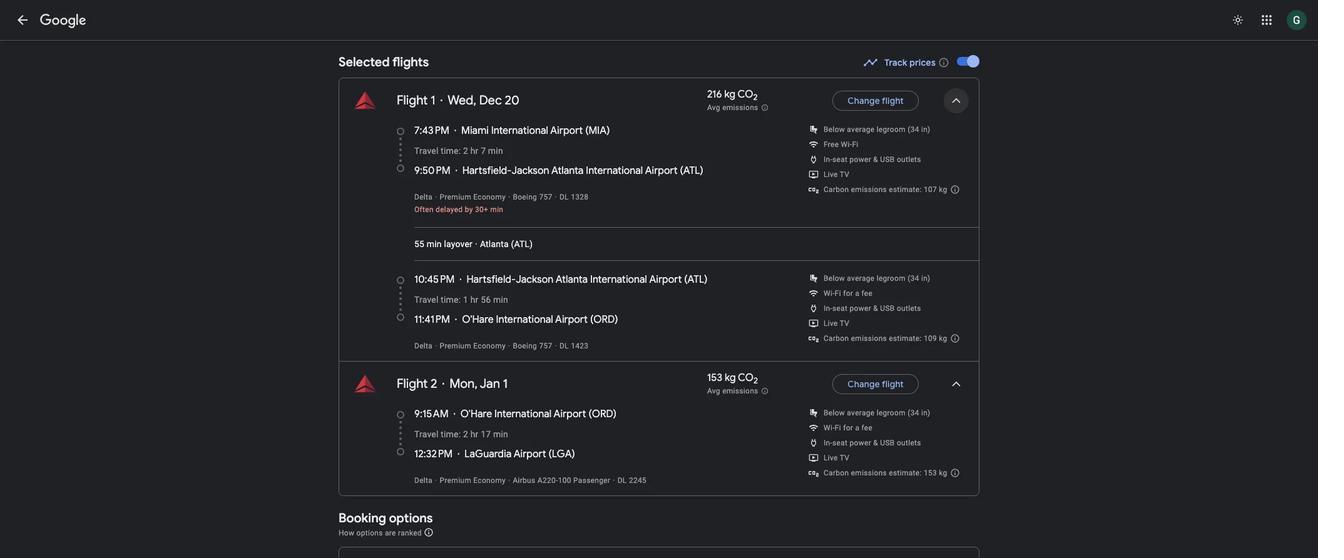Task type: locate. For each thing, give the bounding box(es) containing it.
fi for hartsfield-jackson atlanta international airport (atl)
[[835, 289, 841, 298]]

economy for hartsfield-
[[474, 193, 506, 202]]

below average legroom (34 in) up free wi-fi on the right of the page
[[824, 125, 931, 134]]

for for (atl)
[[843, 289, 853, 298]]

list
[[339, 78, 979, 496]]

travel time: 1 hr 56 min
[[414, 295, 508, 305]]

live tv down free wi-fi on the right of the page
[[824, 170, 850, 179]]

in) for (atl)
[[922, 274, 931, 283]]

below average legroom (34 in)
[[824, 125, 931, 134], [824, 274, 931, 283], [824, 409, 931, 418]]

below average legroom (34 in) for (atl)
[[824, 274, 931, 283]]

3 estimate: from the top
[[889, 469, 922, 478]]

list containing flight 1
[[339, 78, 979, 496]]

1 live tv from the top
[[824, 170, 850, 179]]

1 vertical spatial usb
[[881, 304, 895, 313]]

1 delta from the top
[[414, 193, 433, 202]]

3 carbon from the top
[[824, 469, 849, 478]]

options up ranked
[[389, 511, 433, 527]]

carbon
[[824, 185, 849, 194], [824, 334, 849, 343], [824, 469, 849, 478]]

time: up 12:32 pm
[[441, 430, 461, 440]]

flight up 9:15 am text field
[[397, 376, 428, 392]]

a for (atl)
[[856, 289, 860, 298]]

1 vertical spatial time:
[[441, 295, 461, 305]]

153 kg co 2
[[707, 372, 758, 386]]

1 vertical spatial live tv
[[824, 319, 850, 328]]

None text field
[[908, 0, 980, 50]]

hr left '7'
[[471, 146, 479, 156]]

min right '7'
[[488, 146, 503, 156]]

in-seat power & usb outlets up carbon emissions estimate: 107 kg
[[824, 155, 922, 164]]

time:
[[441, 146, 461, 156], [441, 295, 461, 305], [441, 430, 461, 440]]

dl 2245
[[618, 476, 647, 485]]

1 hr from the top
[[471, 146, 479, 156]]

legroom up carbon emissions estimate: 107 kilograms element
[[877, 125, 906, 134]]

&
[[874, 155, 879, 164], [874, 304, 879, 313], [874, 439, 879, 448]]

2 change flight button from the top
[[833, 369, 919, 399]]

by
[[465, 205, 473, 214]]

1 flight from the top
[[397, 93, 428, 108]]

premium down the arrival time: 11:41 pm. text box
[[440, 342, 472, 351]]

min right '55'
[[427, 239, 442, 249]]

change flight for 1
[[848, 379, 904, 390]]

travel for 10:45 pm
[[414, 295, 439, 305]]

seat for o'hare international airport (ord)
[[833, 439, 848, 448]]

0 vertical spatial estimate:
[[889, 185, 922, 194]]

1 premium economy from the top
[[440, 193, 506, 202]]

options
[[389, 511, 433, 527], [357, 529, 383, 538]]

premium for 12:32 pm
[[440, 476, 472, 485]]

jackson down miami international airport (mia)
[[512, 165, 550, 177]]

emissions for 153
[[851, 469, 887, 478]]

wi-fi for a fee
[[824, 289, 873, 298], [824, 424, 873, 433]]

1 vertical spatial carbon
[[824, 334, 849, 343]]

1 vertical spatial flight
[[882, 379, 904, 390]]

usb up carbon emissions estimate: 107 kg
[[881, 155, 895, 164]]

1 economy from the top
[[474, 193, 506, 202]]

0 vertical spatial seat
[[833, 155, 848, 164]]

(atl) for 9:50 pm
[[680, 165, 704, 177]]

1 vertical spatial 1
[[463, 295, 468, 305]]

outlets up the carbon emissions estimate: 153 kg
[[897, 439, 922, 448]]

1 below average legroom (34 in) from the top
[[824, 125, 931, 134]]

1 fee from the top
[[862, 289, 873, 298]]

0 vertical spatial wi-fi for a fee
[[824, 289, 873, 298]]

1 vertical spatial live
[[824, 319, 838, 328]]

below average legroom (34 in) up the carbon emissions estimate: 109 kilograms element
[[824, 274, 931, 283]]

2 vertical spatial hr
[[471, 430, 479, 440]]

legroom up the carbon emissions estimate: 109 kilograms element
[[877, 274, 906, 283]]

2 horizontal spatial 1
[[503, 376, 508, 392]]

premium down 12:32 pm
[[440, 476, 472, 485]]

2 (34 from the top
[[908, 274, 920, 283]]

0 vertical spatial fi
[[852, 140, 859, 149]]

2 below average legroom (34 in) from the top
[[824, 274, 931, 283]]

2 vertical spatial in-
[[824, 439, 833, 448]]

airport
[[551, 125, 583, 137], [645, 165, 678, 177], [650, 274, 682, 286], [555, 314, 588, 326], [554, 408, 586, 421], [514, 448, 546, 461]]

atlanta
[[552, 165, 584, 177], [480, 239, 509, 249], [556, 274, 588, 286]]

in-seat power & usb outlets for (ord)
[[824, 439, 922, 448]]

hr for hartsfield-jackson atlanta international airport
[[471, 146, 479, 156]]

1 estimate: from the top
[[889, 185, 922, 194]]

1 vertical spatial hartsfield-
[[467, 274, 516, 286]]

travel up the arrival time: 11:41 pm. text box
[[414, 295, 439, 305]]

2 travel from the top
[[414, 295, 439, 305]]

change flight button down track
[[833, 86, 919, 116]]

2 boeing 757 from the top
[[513, 342, 553, 351]]

0 vertical spatial change flight
[[848, 95, 904, 106]]

1 change flight from the top
[[848, 95, 904, 106]]

change down the carbon emissions estimate: 109 kilograms element
[[848, 379, 880, 390]]

in- for (atl)
[[824, 304, 833, 313]]

seat up the carbon emissions estimate: 153 kg
[[833, 439, 848, 448]]

1 vertical spatial 757
[[539, 342, 553, 351]]

international for 9:15 am
[[495, 408, 552, 421]]

1 vertical spatial legroom
[[877, 274, 906, 283]]

2 in-seat power & usb outlets from the top
[[824, 304, 922, 313]]

min right the 17
[[493, 430, 508, 440]]

fee up the carbon emissions estimate: 153 kg
[[862, 424, 873, 433]]

premium economy up mon, jan 1
[[440, 342, 506, 351]]

outlets for (ord)
[[897, 439, 922, 448]]

2 seat from the top
[[833, 304, 848, 313]]

2 average from the top
[[847, 274, 875, 283]]

tv up the carbon emissions estimate: 153 kg
[[840, 454, 850, 463]]

change for 20
[[848, 95, 880, 106]]

2 carbon from the top
[[824, 334, 849, 343]]

0 vertical spatial carbon
[[824, 185, 849, 194]]

0 vertical spatial for
[[843, 289, 853, 298]]

time: for 11:41 pm
[[441, 295, 461, 305]]

0 vertical spatial (34
[[908, 125, 920, 134]]

2 & from the top
[[874, 304, 879, 313]]

usb for o'hare international airport (ord)
[[881, 439, 895, 448]]

2 time: from the top
[[441, 295, 461, 305]]

2 vertical spatial &
[[874, 439, 879, 448]]

2 flight from the top
[[397, 376, 428, 392]]

hartsfield-jackson atlanta international airport (atl)
[[463, 165, 704, 177], [467, 274, 708, 286]]

hartsfield-
[[463, 165, 512, 177], [467, 274, 516, 286]]

in- for (ord)
[[824, 439, 833, 448]]

2 delta from the top
[[414, 342, 433, 351]]

travel down 9:15 am text field
[[414, 430, 439, 440]]

jackson for 10:45 pm
[[516, 274, 554, 286]]

2 wi-fi for a fee from the top
[[824, 424, 873, 433]]

live up the carbon emissions estimate: 153 kg
[[824, 454, 838, 463]]

in)
[[922, 125, 931, 134], [922, 274, 931, 283], [922, 409, 931, 418]]

estimate:
[[889, 185, 922, 194], [889, 334, 922, 343], [889, 469, 922, 478]]

0 vertical spatial premium
[[440, 193, 472, 202]]

travel
[[414, 146, 439, 156], [414, 295, 439, 305], [414, 430, 439, 440]]

0 vertical spatial below average legroom (34 in)
[[824, 125, 931, 134]]

2 usb from the top
[[881, 304, 895, 313]]

0 vertical spatial usb
[[881, 155, 895, 164]]

2 premium economy from the top
[[440, 342, 506, 351]]

 image left airbus on the left
[[508, 476, 511, 485]]

1 vertical spatial co
[[738, 372, 754, 384]]

10:45 pm
[[414, 274, 455, 286]]

0 vertical spatial premium economy
[[440, 193, 506, 202]]

 image up atlanta (atl)
[[508, 193, 511, 202]]

3 time: from the top
[[441, 430, 461, 440]]

min for hartsfield-
[[493, 295, 508, 305]]

boeing left dl 1328
[[513, 193, 537, 202]]

o'hare international airport (ord) for 11:41 pm
[[462, 314, 618, 326]]

emissions
[[723, 103, 759, 112], [851, 185, 887, 194], [851, 334, 887, 343], [723, 387, 759, 396], [851, 469, 887, 478]]

3 below from the top
[[824, 409, 845, 418]]

3 average from the top
[[847, 409, 875, 418]]

1 left 56
[[463, 295, 468, 305]]

(atl) for 10:45 pm
[[684, 274, 708, 286]]

1 vertical spatial wi-fi for a fee
[[824, 424, 873, 433]]

economy up "jan"
[[474, 342, 506, 351]]

0 vertical spatial live
[[824, 170, 838, 179]]

2 premium from the top
[[440, 342, 472, 351]]

international for 7:43 pm
[[491, 125, 548, 137]]

2 vertical spatial tv
[[840, 454, 850, 463]]

in-seat power & usb outlets up the carbon emissions estimate: 109 kilograms element
[[824, 304, 922, 313]]

delta up often
[[414, 193, 433, 202]]

boeing 757
[[513, 193, 553, 202], [513, 342, 553, 351]]

delta down 12:32 pm
[[414, 476, 433, 485]]

hartsfield- down '7'
[[463, 165, 512, 177]]

0 vertical spatial fee
[[862, 289, 873, 298]]

flight
[[397, 93, 428, 108], [397, 376, 428, 392]]

2 vertical spatial  image
[[442, 377, 445, 392]]

1 vertical spatial options
[[357, 529, 383, 538]]

for
[[843, 289, 853, 298], [843, 424, 853, 433]]

jan
[[480, 376, 500, 392]]

average
[[847, 125, 875, 134], [847, 274, 875, 283], [847, 409, 875, 418]]

2 vertical spatial atlanta
[[556, 274, 588, 286]]

travel down 7:43 pm 'text field'
[[414, 146, 439, 156]]

carbon emissions estimate: 153 kilograms element
[[824, 469, 948, 478]]

economy up 30+
[[474, 193, 506, 202]]

0 vertical spatial boeing
[[513, 193, 537, 202]]

2 vertical spatial legroom
[[877, 409, 906, 418]]

1 vertical spatial atlanta
[[480, 239, 509, 249]]

dec
[[479, 93, 502, 108]]

2 in) from the top
[[922, 274, 931, 283]]

in-seat power & usb outlets
[[824, 155, 922, 164], [824, 304, 922, 313], [824, 439, 922, 448]]

a
[[856, 289, 860, 298], [856, 424, 860, 433]]

2 estimate: from the top
[[889, 334, 922, 343]]

hartsfield- for 10:45 pm
[[467, 274, 516, 286]]

seat
[[833, 155, 848, 164], [833, 304, 848, 313], [833, 439, 848, 448]]

2 power from the top
[[850, 304, 872, 313]]

2 vertical spatial premium economy
[[440, 476, 506, 485]]

3 & from the top
[[874, 439, 879, 448]]

1 time: from the top
[[441, 146, 461, 156]]

1 premium from the top
[[440, 193, 472, 202]]

2 outlets from the top
[[897, 304, 922, 313]]

2 vertical spatial travel
[[414, 430, 439, 440]]

2 change flight from the top
[[848, 379, 904, 390]]

3 premium from the top
[[440, 476, 472, 485]]

2  image from the top
[[508, 476, 511, 485]]

& up carbon emissions estimate: 109 kg
[[874, 304, 879, 313]]

Departure time: 9:15 AM. text field
[[414, 408, 449, 421]]

2 vertical spatial premium
[[440, 476, 472, 485]]

2 live from the top
[[824, 319, 838, 328]]

fee for (ord)
[[862, 424, 873, 433]]

1 flight from the top
[[882, 95, 904, 106]]

0 vertical spatial o'hare international airport (ord)
[[462, 314, 618, 326]]

3 legroom from the top
[[877, 409, 906, 418]]

power up the carbon emissions estimate: 109 kilograms element
[[850, 304, 872, 313]]

flight down track
[[882, 95, 904, 106]]

0 vertical spatial power
[[850, 155, 872, 164]]

average for (atl)
[[847, 274, 875, 283]]

for up the carbon emissions estimate: 109 kilograms element
[[843, 289, 853, 298]]

1 in) from the top
[[922, 125, 931, 134]]

55 min layover
[[414, 239, 473, 249]]

1 wi-fi for a fee from the top
[[824, 289, 873, 298]]

options down booking
[[357, 529, 383, 538]]

hr
[[471, 146, 479, 156], [471, 295, 479, 305], [471, 430, 479, 440]]

1 vertical spatial average
[[847, 274, 875, 283]]

3 travel from the top
[[414, 430, 439, 440]]

3 delta from the top
[[414, 476, 433, 485]]

2 vertical spatial live
[[824, 454, 838, 463]]

laguardia airport (lga)
[[465, 448, 575, 461]]

legroom for o'hare international airport (ord)
[[877, 409, 906, 418]]

change flight down track
[[848, 95, 904, 106]]

0 vertical spatial hartsfield-jackson atlanta international airport (atl)
[[463, 165, 704, 177]]

1 vertical spatial fee
[[862, 424, 873, 433]]

co inside 216 kg co 2
[[738, 88, 754, 101]]

in-seat power & usb outlets for (atl)
[[824, 304, 922, 313]]

hartsfield-jackson atlanta international airport (atl) for 9:50 pm
[[463, 165, 704, 177]]

3 outlets from the top
[[897, 439, 922, 448]]

2 for from the top
[[843, 424, 853, 433]]

a up the carbon emissions estimate: 153 kg
[[856, 424, 860, 433]]

1 vertical spatial delta
[[414, 342, 433, 351]]

boeing 757 left dl 1423
[[513, 342, 553, 351]]

0 vertical spatial economy
[[474, 193, 506, 202]]

delta for 9:50 pm
[[414, 193, 433, 202]]

0 vertical spatial time:
[[441, 146, 461, 156]]

change flight
[[848, 95, 904, 106], [848, 379, 904, 390]]

2 below from the top
[[824, 274, 845, 283]]

1 avg emissions from the top
[[707, 103, 759, 112]]

3 tv from the top
[[840, 454, 850, 463]]

fee for (atl)
[[862, 289, 873, 298]]

co inside 153 kg co 2
[[738, 372, 754, 384]]

premium up often delayed by 30+ min
[[440, 193, 472, 202]]

100
[[558, 476, 571, 485]]

1 vertical spatial (34
[[908, 274, 920, 283]]

2 legroom from the top
[[877, 274, 906, 283]]

(34 for (ord)
[[908, 409, 920, 418]]

1 power from the top
[[850, 155, 872, 164]]

2 757 from the top
[[539, 342, 553, 351]]

3 power from the top
[[850, 439, 872, 448]]

3 premium economy from the top
[[440, 476, 506, 485]]

flight
[[882, 95, 904, 106], [882, 379, 904, 390]]

1 vertical spatial 153
[[924, 469, 937, 478]]

1 vertical spatial premium
[[440, 342, 472, 351]]

change flight button for mon, jan 1
[[833, 369, 919, 399]]

outlets up the carbon emissions estimate: 109 kilograms element
[[897, 304, 922, 313]]

2 tv from the top
[[840, 319, 850, 328]]

economy
[[474, 193, 506, 202], [474, 342, 506, 351], [474, 476, 506, 485]]

1 tv from the top
[[840, 170, 850, 179]]

2 in- from the top
[[824, 304, 833, 313]]

2 vertical spatial estimate:
[[889, 469, 922, 478]]

2 boeing from the top
[[513, 342, 537, 351]]

0 vertical spatial flight
[[397, 93, 428, 108]]

live up the carbon emissions estimate: 109 kilograms element
[[824, 319, 838, 328]]

2 vertical spatial carbon
[[824, 469, 849, 478]]

legroom up the carbon emissions estimate: 153 kg
[[877, 409, 906, 418]]

live tv up the carbon emissions estimate: 109 kilograms element
[[824, 319, 850, 328]]

1 vertical spatial below average legroom (34 in)
[[824, 274, 931, 283]]

2 avg from the top
[[707, 387, 721, 396]]

0 vertical spatial hartsfield-
[[463, 165, 512, 177]]

(ord) for 11:41 pm
[[590, 314, 618, 326]]

3 below average legroom (34 in) from the top
[[824, 409, 931, 418]]

2 vertical spatial seat
[[833, 439, 848, 448]]

2 a from the top
[[856, 424, 860, 433]]

9:50 pm
[[414, 165, 451, 177]]

min right 56
[[493, 295, 508, 305]]

0 vertical spatial o'hare
[[462, 314, 494, 326]]

below average legroom (34 in) for (ord)
[[824, 409, 931, 418]]

options for how
[[357, 529, 383, 538]]

delta for 11:41 pm
[[414, 342, 433, 351]]

economy down laguardia
[[474, 476, 506, 485]]

premium economy for hartsfield-jackson atlanta international airport
[[440, 193, 506, 202]]

premium economy down laguardia
[[440, 476, 506, 485]]

1 vertical spatial (atl)
[[511, 239, 533, 249]]

jackson down atlanta (atl)
[[516, 274, 554, 286]]

1 vertical spatial power
[[850, 304, 872, 313]]

 image
[[508, 193, 511, 202], [508, 476, 511, 485]]

change flight down the carbon emissions estimate: 109 kilograms element
[[848, 379, 904, 390]]

economy for o'hare
[[474, 342, 506, 351]]

laguardia
[[465, 448, 512, 461]]

1 passenger, change number of passengers. image
[[422, 19, 516, 49]]

12:32 pm
[[414, 448, 453, 461]]

live for hartsfield-jackson atlanta international airport (atl)
[[824, 319, 838, 328]]

outlets
[[897, 155, 922, 164], [897, 304, 922, 313], [897, 439, 922, 448]]

live down free
[[824, 170, 838, 179]]

2 fee from the top
[[862, 424, 873, 433]]

avg
[[707, 103, 721, 112], [707, 387, 721, 396]]

seat up the carbon emissions estimate: 109 kilograms element
[[833, 304, 848, 313]]

0 vertical spatial 153
[[707, 372, 723, 384]]

1 avg from the top
[[707, 103, 721, 112]]

1 vertical spatial o'hare international airport (ord)
[[461, 408, 617, 421]]

track prices
[[885, 57, 936, 68]]

change up free wi-fi on the right of the page
[[848, 95, 880, 106]]

1 right "jan"
[[503, 376, 508, 392]]

2 vertical spatial outlets
[[897, 439, 922, 448]]

legroom
[[877, 125, 906, 134], [877, 274, 906, 283], [877, 409, 906, 418]]

kg
[[725, 88, 736, 101], [939, 185, 948, 194], [939, 334, 948, 343], [725, 372, 736, 384], [939, 469, 948, 478]]

1 change flight button from the top
[[833, 86, 919, 116]]

0 vertical spatial tv
[[840, 170, 850, 179]]

hartsfield- up 56
[[467, 274, 516, 286]]

avg for wed, dec 20
[[707, 103, 721, 112]]

avg emissions down 153 kg co 2
[[707, 387, 759, 396]]

flight up 7:43 pm 'text field'
[[397, 93, 428, 108]]

avg for mon, jan 1
[[707, 387, 721, 396]]

estimate: for hartsfield-jackson atlanta international airport (atl)
[[889, 334, 922, 343]]

below for o'hare international airport (ord)
[[824, 409, 845, 418]]

in-seat power & usb outlets up the carbon emissions estimate: 153 kg
[[824, 439, 922, 448]]

a up the carbon emissions estimate: 109 kilograms element
[[856, 289, 860, 298]]

(34 for (atl)
[[908, 274, 920, 283]]

3 economy from the top
[[474, 476, 506, 485]]

2 flight from the top
[[882, 379, 904, 390]]

2 live tv from the top
[[824, 319, 850, 328]]

1 vertical spatial in)
[[922, 274, 931, 283]]

avg emissions for 20
[[707, 103, 759, 112]]

avg emissions down 216 kg co 2
[[707, 103, 759, 112]]

153
[[707, 372, 723, 384], [924, 469, 937, 478]]

3 usb from the top
[[881, 439, 895, 448]]

2 vertical spatial economy
[[474, 476, 506, 485]]

premium
[[440, 193, 472, 202], [440, 342, 472, 351], [440, 476, 472, 485]]

1 vertical spatial hr
[[471, 295, 479, 305]]

live tv
[[824, 170, 850, 179], [824, 319, 850, 328], [824, 454, 850, 463]]

usb
[[881, 155, 895, 164], [881, 304, 895, 313], [881, 439, 895, 448]]

change flight button down the carbon emissions estimate: 109 kilograms element
[[833, 369, 919, 399]]

1 vertical spatial travel
[[414, 295, 439, 305]]

o'hare international airport (ord)
[[462, 314, 618, 326], [461, 408, 617, 421]]

3 (34 from the top
[[908, 409, 920, 418]]

delta down the arrival time: 11:41 pm. text box
[[414, 342, 433, 351]]

1 a from the top
[[856, 289, 860, 298]]

time: up 9:50 pm "text box"
[[441, 146, 461, 156]]

1 vertical spatial estimate:
[[889, 334, 922, 343]]

hr for laguardia airport
[[471, 430, 479, 440]]

min for miami
[[488, 146, 503, 156]]

1 vertical spatial avg emissions
[[707, 387, 759, 396]]

change
[[848, 95, 880, 106], [848, 379, 880, 390]]

3 in- from the top
[[824, 439, 833, 448]]

learn more about tracked prices image
[[939, 57, 950, 68]]

wed, dec 20
[[448, 93, 520, 108]]

flight down carbon emissions estimate: 109 kg
[[882, 379, 904, 390]]

2 vertical spatial below average legroom (34 in)
[[824, 409, 931, 418]]

1 757 from the top
[[539, 193, 553, 202]]

boeing 757 left dl 1328
[[513, 193, 553, 202]]

emissions for 107
[[851, 185, 887, 194]]

wi-
[[841, 140, 852, 149], [824, 289, 835, 298], [824, 424, 835, 433]]

premium economy
[[440, 193, 506, 202], [440, 342, 506, 351], [440, 476, 506, 485]]

0 vertical spatial avg emissions
[[707, 103, 759, 112]]

flight 1
[[397, 93, 435, 108]]

1 vertical spatial hartsfield-jackson atlanta international airport (atl)
[[467, 274, 708, 286]]

757 left dl 1423
[[539, 342, 553, 351]]

wi-fi for a fee up the carbon emissions estimate: 153 kg
[[824, 424, 873, 433]]

0 vertical spatial legroom
[[877, 125, 906, 134]]

co
[[738, 88, 754, 101], [738, 372, 754, 384]]

1  image from the top
[[508, 193, 511, 202]]

1 vertical spatial jackson
[[516, 274, 554, 286]]

0 vertical spatial  image
[[441, 93, 443, 108]]

for up the carbon emissions estimate: 153 kg
[[843, 424, 853, 433]]

1 horizontal spatial options
[[389, 511, 433, 527]]

1 travel from the top
[[414, 146, 439, 156]]

avg down 153 kg co 2
[[707, 387, 721, 396]]

boeing left dl 1423
[[513, 342, 537, 351]]

jackson
[[512, 165, 550, 177], [516, 274, 554, 286]]

3 live tv from the top
[[824, 454, 850, 463]]

hr left 56
[[471, 295, 479, 305]]

power up the carbon emissions estimate: 153 kg
[[850, 439, 872, 448]]

international
[[491, 125, 548, 137], [586, 165, 643, 177], [590, 274, 647, 286], [496, 314, 553, 326], [495, 408, 552, 421]]

premium economy up by
[[440, 193, 506, 202]]

1 vertical spatial flight
[[397, 376, 428, 392]]

average for (ord)
[[847, 409, 875, 418]]

1 vertical spatial o'hare
[[461, 408, 492, 421]]

seat for hartsfield-jackson atlanta international airport (atl)
[[833, 304, 848, 313]]

1 left the wed,
[[431, 93, 435, 108]]

0 vertical spatial flight
[[882, 95, 904, 106]]

carbon emissions estimate: 153 kg
[[824, 469, 948, 478]]

live tv up the carbon emissions estimate: 153 kg
[[824, 454, 850, 463]]

outlets up carbon emissions estimate: 107 kilograms element
[[897, 155, 922, 164]]

0 vertical spatial (ord)
[[590, 314, 618, 326]]

3 live from the top
[[824, 454, 838, 463]]

3 seat from the top
[[833, 439, 848, 448]]

tv up the carbon emissions estimate: 109 kilograms element
[[840, 319, 850, 328]]

economy for laguardia
[[474, 476, 506, 485]]

usb up the carbon emissions estimate: 153 kg
[[881, 439, 895, 448]]

o'hare down 56
[[462, 314, 494, 326]]

107
[[924, 185, 937, 194]]

kg for carbon emissions estimate: 153 kg
[[939, 469, 948, 478]]

0 vertical spatial wi-
[[841, 140, 852, 149]]

miami international airport (mia)
[[461, 125, 610, 137]]

tv down free wi-fi on the right of the page
[[840, 170, 850, 179]]

0 horizontal spatial options
[[357, 529, 383, 538]]

 image for hartsfield-
[[508, 193, 511, 202]]

power
[[850, 155, 872, 164], [850, 304, 872, 313], [850, 439, 872, 448]]

delta
[[414, 193, 433, 202], [414, 342, 433, 351], [414, 476, 433, 485]]

avg down 216
[[707, 103, 721, 112]]

below for hartsfield-jackson atlanta international airport (atl)
[[824, 274, 845, 283]]

o'hare international airport (ord) up laguardia airport (lga)
[[461, 408, 617, 421]]

3 hr from the top
[[471, 430, 479, 440]]

min
[[488, 146, 503, 156], [490, 205, 504, 214], [427, 239, 442, 249], [493, 295, 508, 305], [493, 430, 508, 440]]

power down free wi-fi on the right of the page
[[850, 155, 872, 164]]

0 vertical spatial in)
[[922, 125, 931, 134]]

wi-fi for a fee up the carbon emissions estimate: 109 kilograms element
[[824, 289, 873, 298]]

2 vertical spatial power
[[850, 439, 872, 448]]

atlanta for 10:45 pm
[[556, 274, 588, 286]]

o'hare
[[462, 314, 494, 326], [461, 408, 492, 421]]

o'hare up the 17
[[461, 408, 492, 421]]

hartsfield-jackson atlanta international airport (atl) for 10:45 pm
[[467, 274, 708, 286]]

time: down 10:45 pm text field at left
[[441, 295, 461, 305]]

0 horizontal spatial 1
[[431, 93, 435, 108]]

1 vertical spatial change flight
[[848, 379, 904, 390]]

0 vertical spatial (atl)
[[680, 165, 704, 177]]

3 in-seat power & usb outlets from the top
[[824, 439, 922, 448]]

1 for from the top
[[843, 289, 853, 298]]

1 vertical spatial for
[[843, 424, 853, 433]]

2 avg emissions from the top
[[707, 387, 759, 396]]

options for booking
[[389, 511, 433, 527]]

1 usb from the top
[[881, 155, 895, 164]]

1 vertical spatial boeing
[[513, 342, 537, 351]]

2 hr from the top
[[471, 295, 479, 305]]

fee up the carbon emissions estimate: 109 kilograms element
[[862, 289, 873, 298]]

change appearance image
[[1223, 5, 1253, 35]]

seat down free wi-fi on the right of the page
[[833, 155, 848, 164]]

boeing for jackson
[[513, 193, 537, 202]]

fi
[[852, 140, 859, 149], [835, 289, 841, 298], [835, 424, 841, 433]]

2 vertical spatial (34
[[908, 409, 920, 418]]

(ord) for 9:15 am
[[589, 408, 617, 421]]

travel time: 2 hr 17 min
[[414, 430, 508, 440]]

atlanta for 9:50 pm
[[552, 165, 584, 177]]

fi for o'hare international airport (ord)
[[835, 424, 841, 433]]

carbon emissions estimate: 107 kilograms element
[[824, 185, 948, 194]]

jackson for 9:50 pm
[[512, 165, 550, 177]]

& up the carbon emissions estimate: 153 kg
[[874, 439, 879, 448]]

0 vertical spatial atlanta
[[552, 165, 584, 177]]

0 vertical spatial outlets
[[897, 155, 922, 164]]

below average legroom (34 in) up the carbon emissions estimate: 153 kg
[[824, 409, 931, 418]]

0 vertical spatial delta
[[414, 193, 433, 202]]

Arrival time: 12:32 PM. text field
[[414, 448, 453, 461]]

 image
[[441, 93, 443, 108], [508, 342, 511, 351], [442, 377, 445, 392]]

wi-fi for a fee for o'hare international airport (ord)
[[824, 424, 873, 433]]

wi- for (ord)
[[824, 424, 835, 433]]

1 vertical spatial change flight button
[[833, 369, 919, 399]]

0 vertical spatial 1
[[431, 93, 435, 108]]

live
[[824, 170, 838, 179], [824, 319, 838, 328], [824, 454, 838, 463]]

travel for 9:15 am
[[414, 430, 439, 440]]

(34
[[908, 125, 920, 134], [908, 274, 920, 283], [908, 409, 920, 418]]

premium for 9:50 pm
[[440, 193, 472, 202]]

& up carbon emissions estimate: 107 kg
[[874, 155, 879, 164]]

757 for jackson
[[539, 193, 553, 202]]

1 vertical spatial outlets
[[897, 304, 922, 313]]

2 change from the top
[[848, 379, 880, 390]]

1 change from the top
[[848, 95, 880, 106]]

0 vertical spatial average
[[847, 125, 875, 134]]

1 vertical spatial in-seat power & usb outlets
[[824, 304, 922, 313]]

usb up carbon emissions estimate: 109 kg
[[881, 304, 895, 313]]

o'hare international airport (ord) up dl 1423
[[462, 314, 618, 326]]

(lga)
[[549, 448, 575, 461]]

min for o'hare
[[493, 430, 508, 440]]



Task type: describe. For each thing, give the bounding box(es) containing it.
757 for international
[[539, 342, 553, 351]]

17
[[481, 430, 491, 440]]

flight for mon, jan 1
[[882, 379, 904, 390]]

(mia)
[[585, 125, 610, 137]]

Departure time: 10:45 PM. text field
[[414, 274, 455, 286]]

wed,
[[448, 93, 477, 108]]

7:43 pm
[[414, 125, 450, 137]]

kg for carbon emissions estimate: 107 kg
[[939, 185, 948, 194]]

1 (34 from the top
[[908, 125, 920, 134]]

power for hartsfield-jackson atlanta international airport (atl)
[[850, 304, 872, 313]]

56
[[481, 295, 491, 305]]

mon, jan 1
[[450, 376, 508, 392]]

go back image
[[15, 13, 30, 28]]

emissions for 109
[[851, 334, 887, 343]]

premium for 11:41 pm
[[440, 342, 472, 351]]

change flight button for wed, dec 20
[[833, 86, 919, 116]]

7
[[481, 146, 486, 156]]

20
[[505, 93, 520, 108]]

kg for carbon emissions estimate: 109 kg
[[939, 334, 948, 343]]

1 in-seat power & usb outlets from the top
[[824, 155, 922, 164]]

2 inside 216 kg co 2
[[754, 92, 758, 103]]

flights
[[393, 54, 429, 70]]

1 vertical spatial  image
[[508, 342, 511, 351]]

flight for flight 2
[[397, 376, 428, 392]]

kg inside 153 kg co 2
[[725, 372, 736, 384]]

delta for 12:32 pm
[[414, 476, 433, 485]]

learn more about booking options element
[[424, 526, 434, 540]]

1 & from the top
[[874, 155, 879, 164]]

estimate: for o'hare international airport (ord)
[[889, 469, 922, 478]]

free
[[824, 140, 839, 149]]

55
[[414, 239, 425, 249]]

hartsfield- for 9:50 pm
[[463, 165, 512, 177]]

1 live from the top
[[824, 170, 838, 179]]

wi-fi for a fee for hartsfield-jackson atlanta international airport (atl)
[[824, 289, 873, 298]]

1 seat from the top
[[833, 155, 848, 164]]

prices
[[910, 57, 936, 68]]

how options are ranked
[[339, 529, 424, 538]]

Departure time: 7:43 PM. text field
[[414, 125, 450, 137]]

how
[[339, 529, 355, 538]]

153 inside 153 kg co 2
[[707, 372, 723, 384]]

 image for wed, dec 20
[[441, 93, 443, 108]]

2 inside 153 kg co 2
[[754, 376, 758, 386]]

often
[[414, 205, 434, 214]]

1 legroom from the top
[[877, 125, 906, 134]]

 image for mon, jan 1
[[442, 377, 445, 392]]

1 in- from the top
[[824, 155, 833, 164]]

co for 1
[[738, 372, 754, 384]]

passenger
[[574, 476, 611, 485]]

carbon for hartsfield-jackson atlanta international airport (atl)
[[824, 334, 849, 343]]

boeing 757 for jackson
[[513, 193, 553, 202]]

change for 1
[[848, 379, 880, 390]]

usb for hartsfield-jackson atlanta international airport (atl)
[[881, 304, 895, 313]]

o'hare for 9:15 am
[[461, 408, 492, 421]]

mon,
[[450, 376, 478, 392]]

& for (ord)
[[874, 439, 879, 448]]

miami
[[461, 125, 489, 137]]

for for (ord)
[[843, 424, 853, 433]]

travel time: 2 hr 7 min
[[414, 146, 503, 156]]

kg inside 216 kg co 2
[[725, 88, 736, 101]]

1 average from the top
[[847, 125, 875, 134]]

outlets for (atl)
[[897, 304, 922, 313]]

216
[[707, 88, 722, 101]]

free wi-fi
[[824, 140, 859, 149]]

30+
[[475, 205, 488, 214]]

selected flights
[[339, 54, 429, 70]]

delayed
[[436, 205, 463, 214]]

live tv for (ord)
[[824, 454, 850, 463]]

dl 1423
[[560, 342, 589, 351]]

& for (atl)
[[874, 304, 879, 313]]

flight for wed, dec 20
[[882, 95, 904, 106]]

o'hare international airport (ord) for 9:15 am
[[461, 408, 617, 421]]

atlanta (atl)
[[480, 239, 533, 249]]

carbon emissions estimate: 109 kg
[[824, 334, 948, 343]]

216 kg co 2
[[707, 88, 758, 103]]

1 for mon,
[[503, 376, 508, 392]]

dl 1328
[[560, 193, 589, 202]]

a for (ord)
[[856, 424, 860, 433]]

often delayed by 30+ min
[[414, 205, 504, 214]]

Arrival time: 9:50 PM. text field
[[414, 165, 451, 177]]

time: for 9:50 pm
[[441, 146, 461, 156]]

flight 2
[[397, 376, 437, 392]]

airbus
[[513, 476, 536, 485]]

selected
[[339, 54, 390, 70]]

1 for travel
[[463, 295, 468, 305]]

international for 11:41 pm
[[496, 314, 553, 326]]

boeing 757 for international
[[513, 342, 553, 351]]

a220-
[[538, 476, 558, 485]]

time: for 12:32 pm
[[441, 430, 461, 440]]

1 outlets from the top
[[897, 155, 922, 164]]

power for o'hare international airport (ord)
[[850, 439, 872, 448]]

booking
[[339, 511, 386, 527]]

travel for 7:43 pm
[[414, 146, 439, 156]]

carbon emissions estimate: 109 kilograms element
[[824, 334, 948, 343]]

9:15 am
[[414, 408, 449, 421]]

airbus a220-100 passenger
[[513, 476, 611, 485]]

min right 30+
[[490, 205, 504, 214]]

premium economy for laguardia airport
[[440, 476, 506, 485]]

booking options
[[339, 511, 433, 527]]

legroom for hartsfield-jackson atlanta international airport (atl)
[[877, 274, 906, 283]]

flight for flight 1
[[397, 93, 428, 108]]

live for o'hare international airport (ord)
[[824, 454, 838, 463]]

1 carbon from the top
[[824, 185, 849, 194]]

avg emissions for 1
[[707, 387, 759, 396]]

track
[[885, 57, 908, 68]]

live tv for (atl)
[[824, 319, 850, 328]]

hr for o'hare international airport
[[471, 295, 479, 305]]

 image for laguardia
[[508, 476, 511, 485]]

11:41 pm
[[414, 314, 450, 326]]

Arrival time: 11:41 PM. text field
[[414, 314, 450, 326]]

carbon emissions estimate: 107 kg
[[824, 185, 948, 194]]

tv for o'hare international airport (ord)
[[840, 454, 850, 463]]

ranked
[[398, 529, 422, 538]]

co for 20
[[738, 88, 754, 101]]

o'hare for 11:41 pm
[[462, 314, 494, 326]]

learn more about booking options image
[[424, 528, 434, 538]]

are
[[385, 529, 396, 538]]

1 below from the top
[[824, 125, 845, 134]]

wi- for (atl)
[[824, 289, 835, 298]]

carbon for o'hare international airport (ord)
[[824, 469, 849, 478]]

layover
[[444, 239, 473, 249]]

change flight for 20
[[848, 95, 904, 106]]

109
[[924, 334, 937, 343]]



Task type: vqa. For each thing, say whether or not it's contained in the screenshot.
second $341 from the bottom
no



